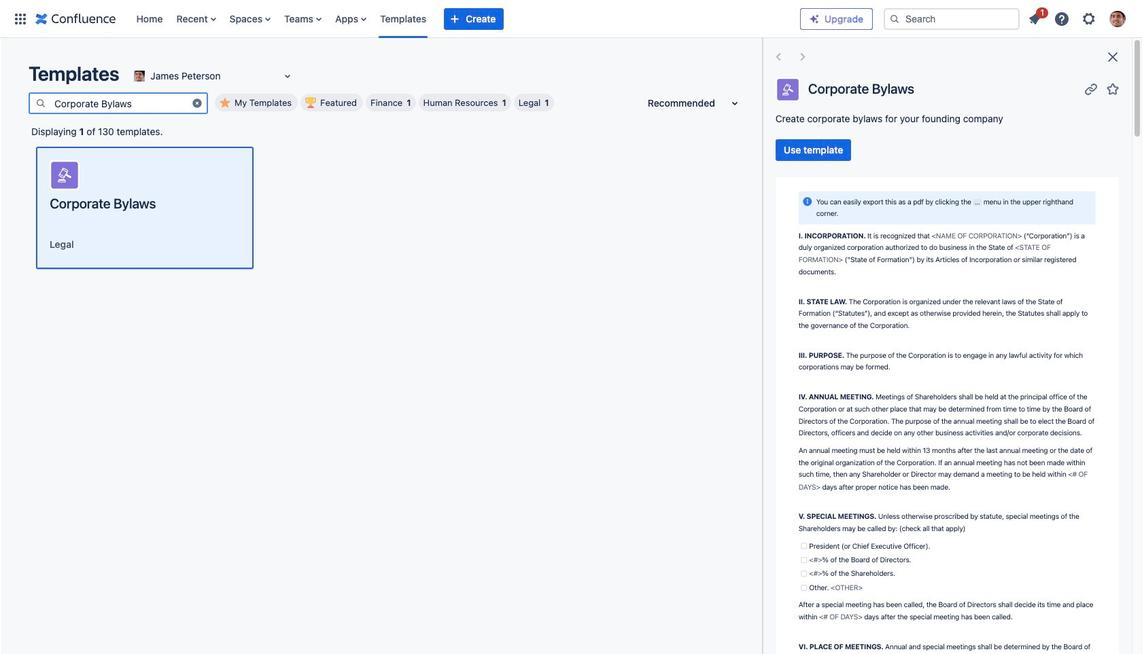 Task type: describe. For each thing, give the bounding box(es) containing it.
list for premium image
[[1023, 5, 1134, 31]]

premium image
[[809, 13, 820, 24]]

search image
[[889, 13, 900, 24]]

appswitcher icon image
[[12, 11, 29, 27]]

help icon image
[[1054, 11, 1070, 27]]

notification icon image
[[1027, 11, 1043, 27]]

Search author, category, topic field
[[50, 94, 188, 113]]

your profile and preferences image
[[1110, 11, 1126, 27]]

search icon image
[[35, 98, 46, 108]]

share link image
[[1083, 81, 1100, 97]]

next template image
[[795, 49, 811, 65]]



Task type: vqa. For each thing, say whether or not it's contained in the screenshot.
the leftmost board icon
no



Task type: locate. For each thing, give the bounding box(es) containing it.
None text field
[[131, 69, 134, 83]]

clear search bar image
[[192, 98, 203, 109]]

group
[[776, 139, 852, 161]]

0 horizontal spatial list
[[130, 0, 800, 38]]

settings icon image
[[1081, 11, 1098, 27]]

confluence image
[[35, 11, 116, 27], [35, 11, 116, 27]]

list for appswitcher icon at the left of page
[[130, 0, 800, 38]]

1 horizontal spatial list
[[1023, 5, 1134, 31]]

None search field
[[884, 8, 1020, 30]]

list item
[[1023, 5, 1049, 30]]

close image
[[1105, 49, 1121, 65]]

open image
[[280, 68, 296, 84]]

Search field
[[884, 8, 1020, 30]]

banner
[[0, 0, 1142, 38]]

previous template image
[[770, 49, 787, 65]]

global element
[[8, 0, 800, 38]]

list
[[130, 0, 800, 38], [1023, 5, 1134, 31]]

star corporate bylaws image
[[1105, 81, 1121, 97]]



